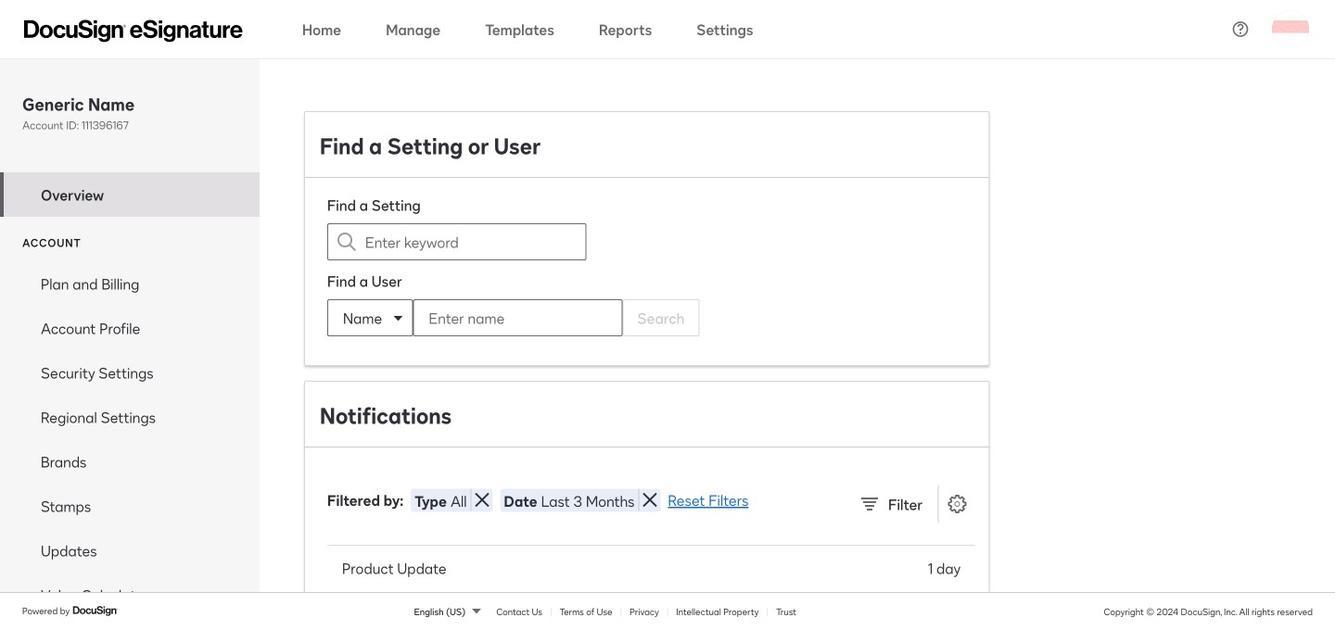 Task type: vqa. For each thing, say whether or not it's contained in the screenshot.
Users and Groups element
no



Task type: locate. For each thing, give the bounding box(es) containing it.
docusign admin image
[[24, 20, 243, 42]]

account element
[[0, 262, 260, 618]]

your uploaded profile image image
[[1273, 11, 1310, 48]]

Enter keyword text field
[[365, 224, 549, 260]]

docusign image
[[72, 604, 119, 619]]

Enter name text field
[[414, 301, 585, 336]]



